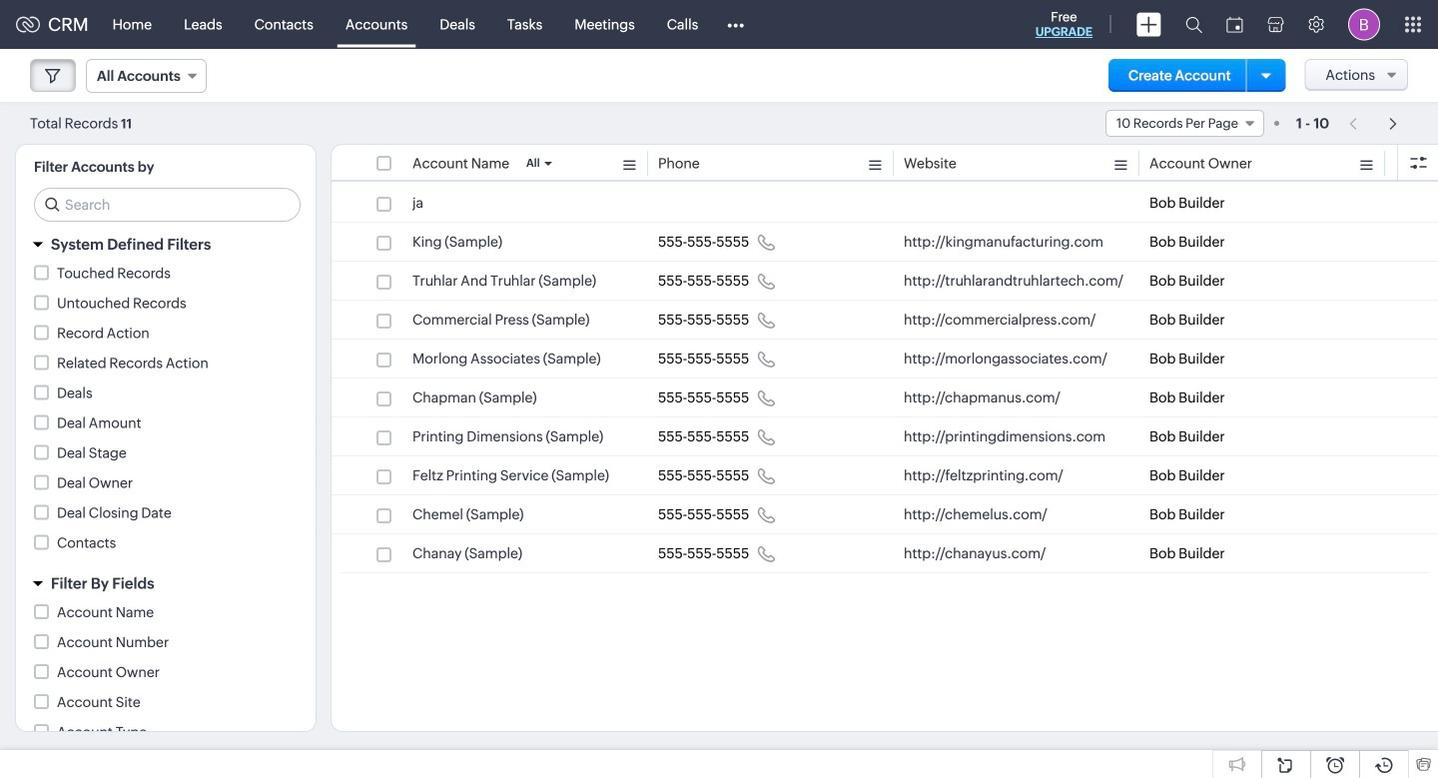 Task type: vqa. For each thing, say whether or not it's contained in the screenshot.
LOGO
yes



Task type: describe. For each thing, give the bounding box(es) containing it.
create menu element
[[1125, 0, 1174, 48]]

logo image
[[16, 16, 40, 32]]

calendar image
[[1227, 16, 1244, 32]]



Task type: locate. For each thing, give the bounding box(es) containing it.
search image
[[1186, 16, 1203, 33]]

search element
[[1174, 0, 1215, 49]]

Other Modules field
[[715, 8, 757, 40]]

create menu image
[[1137, 12, 1162, 36]]

profile image
[[1349, 8, 1381, 40]]

Search text field
[[35, 189, 300, 221]]

None field
[[86, 59, 207, 93], [1106, 110, 1265, 137], [86, 59, 207, 93], [1106, 110, 1265, 137]]

row group
[[332, 184, 1439, 573]]

profile element
[[1337, 0, 1393, 48]]



